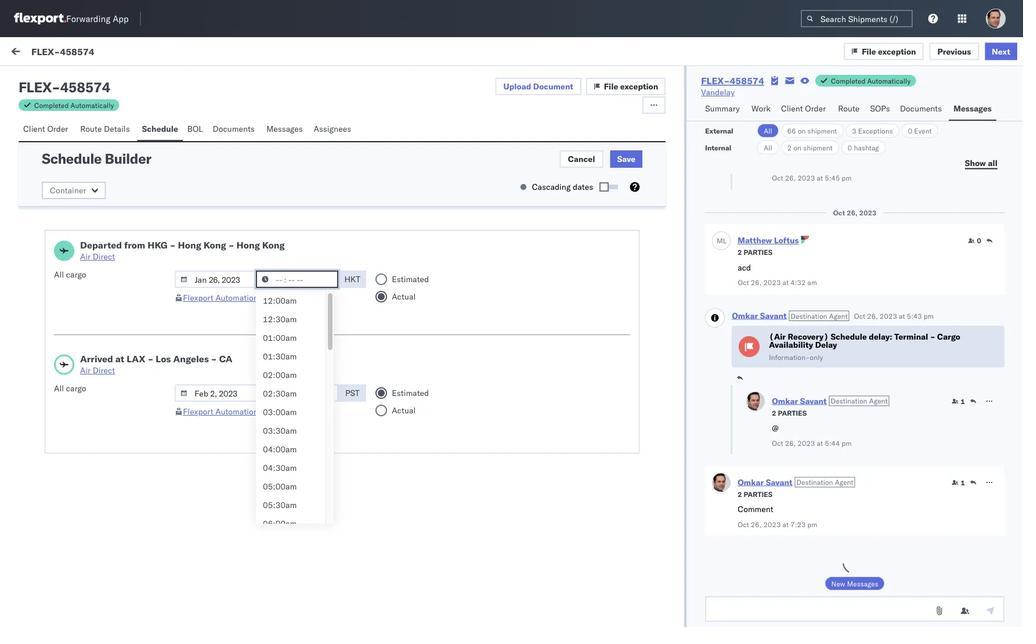 Task type: locate. For each thing, give the bounding box(es) containing it.
0 horizontal spatial messages
[[266, 124, 303, 134]]

1 estimated from the top
[[392, 274, 429, 284]]

1 vertical spatial work
[[824, 101, 839, 109]]

am right the 4:32
[[808, 278, 818, 287]]

1 vertical spatial air direct link
[[80, 365, 233, 376]]

all cargo for departed
[[54, 269, 86, 280]]

whatever floats your boat! waka waka!
[[35, 250, 180, 260]]

estimated for arrived at lax - los angeles - ca
[[392, 388, 429, 398]]

actual for arrived at lax - los angeles - ca
[[392, 405, 416, 416]]

availability up information-
[[770, 340, 814, 350]]

completed automatically
[[832, 76, 911, 85], [34, 101, 114, 109]]

1 actual from the top
[[392, 292, 416, 302]]

1 omkar savant from the top
[[56, 126, 108, 136]]

exception: for exception: warehouse devan delay
[[37, 366, 78, 377]]

save
[[618, 154, 636, 164]]

feb for arrived at lax - los angeles - ca
[[304, 407, 318, 417]]

work right related
[[824, 101, 839, 109]]

1 edt from the top
[[438, 135, 453, 145]]

3 omkar savant from the top
[[56, 230, 108, 240]]

automatically
[[868, 76, 911, 85], [71, 101, 114, 109]]

a right the is
[[61, 390, 65, 400]]

2023
[[798, 174, 816, 182], [860, 208, 877, 217], [764, 278, 781, 287], [880, 312, 898, 320], [798, 439, 816, 447], [764, 520, 781, 529]]

as
[[285, 477, 293, 487]]

direct inside arrived at lax - los angeles - ca air direct
[[93, 365, 115, 375]]

01:30am
[[263, 351, 297, 362]]

0 vertical spatial automation
[[216, 293, 258, 303]]

2 kong from the left
[[262, 239, 285, 251]]

0 horizontal spatial documents
[[213, 124, 255, 134]]

kong down morale!
[[204, 239, 226, 251]]

flex-458574 link
[[702, 75, 765, 87]]

whatever
[[35, 250, 70, 260]]

0 vertical spatial delay
[[816, 340, 838, 350]]

internal for internal
[[706, 143, 732, 152]]

delay up only
[[816, 340, 838, 350]]

1 horizontal spatial messages button
[[950, 98, 997, 121]]

2 1 button from the top
[[952, 478, 966, 487]]

schedule inside "(air recovery) schedule delay: terminal - cargo availability delay information-only"
[[831, 332, 868, 342]]

flexport automation updated on feb 2 up 12:30am
[[183, 293, 325, 303]]

cargo down the shipment,
[[144, 454, 164, 464]]

0
[[909, 126, 913, 135], [848, 143, 853, 152], [978, 236, 982, 245]]

0 vertical spatial availability
[[770, 340, 814, 350]]

internal (0) button
[[73, 69, 130, 91]]

waka
[[134, 250, 154, 260]]

external (0)
[[19, 74, 66, 84]]

floats
[[72, 250, 93, 260]]

0 horizontal spatial work
[[113, 48, 132, 58]]

mmm d, yyyy text field for kong
[[175, 271, 257, 288]]

agent down 2271801
[[830, 312, 848, 320]]

0 vertical spatial order
[[806, 103, 827, 114]]

cargo
[[66, 269, 86, 280], [66, 383, 86, 393], [144, 454, 164, 464]]

2 flexport automation updated on feb 2 from the top
[[183, 407, 325, 417]]

1 hong from the left
[[178, 239, 201, 251]]

None text field
[[706, 596, 1005, 622]]

omkar savant button for @
[[773, 396, 827, 406]]

feb down lucrative
[[304, 407, 318, 417]]

2 2023, from the top
[[379, 240, 402, 250]]

3 resize handle column header from the left
[[779, 97, 792, 614]]

- cargo availability
[[241, 517, 318, 528]]

flexport automation updated on feb 2 for ca
[[183, 407, 325, 417]]

am
[[39, 198, 51, 208], [808, 278, 818, 287]]

0 vertical spatial all cargo
[[54, 269, 86, 280]]

0 vertical spatial destination
[[791, 312, 828, 320]]

26, for oct 26, 2023 at 5:43 pm
[[868, 312, 879, 320]]

route inside route details button
[[80, 124, 102, 134]]

that up unloading
[[112, 442, 127, 452]]

1 flexport automation updated on feb 2 button from the top
[[183, 293, 325, 303]]

flexport for angeles
[[183, 407, 213, 417]]

2023, for 6:30
[[379, 240, 402, 250]]

5:44
[[825, 439, 841, 447]]

shipment down 66 on shipment
[[804, 143, 833, 152]]

destination up recovery)
[[791, 312, 828, 320]]

1 feb from the top
[[304, 293, 318, 303]]

0 vertical spatial flexport automation updated on feb 2 button
[[183, 293, 325, 303]]

cargo inside "(air recovery) schedule delay: terminal - cargo availability delay information-only"
[[938, 332, 961, 342]]

cargo inside we are notifying you that your shipment, k & k, devan has been delayed. often occurs when unloading cargo takes longer than expected. please note that appreciate your your shipment as soon
[[144, 454, 164, 464]]

2 parties button up @
[[773, 407, 807, 418]]

2 all button from the top
[[758, 141, 779, 154]]

- inside "(air recovery) schedule delay: terminal - cargo availability delay information-only"
[[931, 332, 936, 342]]

soon
[[295, 477, 313, 487]]

0 horizontal spatial a
[[61, 390, 65, 400]]

route for route
[[839, 103, 860, 114]]

cargo down 05:30am
[[248, 517, 272, 528]]

show all button
[[959, 154, 1005, 172]]

assignees button
[[309, 118, 358, 141]]

flexport right hold
[[183, 293, 213, 303]]

1 vertical spatial automation
[[216, 407, 258, 417]]

external inside button
[[19, 74, 49, 84]]

savant up warehouse
[[83, 346, 108, 357]]

1 vertical spatial message
[[36, 101, 64, 109]]

pm right the 5:44 on the bottom of the page
[[842, 439, 852, 447]]

updated down 'create'
[[260, 407, 291, 417]]

1 vertical spatial flexport automation updated on feb 2 button
[[183, 407, 325, 417]]

7:23
[[791, 520, 806, 529]]

1 horizontal spatial internal
[[706, 143, 732, 152]]

list box
[[256, 292, 326, 627]]

4 resize handle column header from the left
[[1003, 97, 1017, 614]]

1 vertical spatial mmm d, yyyy text field
[[175, 384, 257, 402]]

internal inside internal (0) button
[[78, 74, 106, 84]]

0 vertical spatial work
[[33, 45, 63, 61]]

2 estimated from the top
[[392, 388, 429, 398]]

documents
[[901, 103, 943, 114], [213, 124, 255, 134]]

1 vertical spatial flexport
[[183, 407, 213, 417]]

actual
[[392, 292, 416, 302], [392, 405, 416, 416]]

2 1 from the top
[[961, 478, 966, 487]]

external down summary 'button' on the top of page
[[706, 126, 734, 135]]

filing
[[53, 198, 71, 208]]

0 horizontal spatial file exception
[[604, 81, 659, 91]]

departed from hkg - hong kong - hong kong air direct
[[80, 239, 285, 262]]

flexport automation updated on feb 2 button down the will
[[183, 407, 325, 417]]

4 pm from the top
[[423, 443, 436, 453]]

order up the latent
[[47, 124, 68, 134]]

0 vertical spatial flexport automation updated on feb 2
[[183, 293, 325, 303]]

26, for oct 26, 2023, 7:22 pm edt
[[364, 135, 377, 145]]

pm right 7:23
[[808, 520, 818, 529]]

updated for departed from hkg - hong kong - hong kong
[[260, 293, 291, 303]]

file
[[862, 46, 877, 56], [604, 81, 619, 91]]

0 vertical spatial messages
[[954, 103, 992, 114]]

(air
[[770, 332, 786, 342]]

0 vertical spatial automatically
[[868, 76, 911, 85]]

updated for arrived at lax - los angeles - ca
[[260, 407, 291, 417]]

2 (0) from the left
[[108, 74, 124, 84]]

MMM D, YYYY text field
[[175, 271, 257, 288], [175, 384, 257, 402]]

automation down we
[[216, 407, 258, 417]]

2 updated from the top
[[260, 407, 291, 417]]

4 2023, from the top
[[379, 443, 402, 453]]

schedule
[[142, 124, 178, 134], [42, 150, 102, 167], [831, 332, 868, 342]]

1 button for @
[[952, 397, 966, 406]]

0 horizontal spatial file
[[604, 81, 619, 91]]

2 direct from the top
[[93, 365, 115, 375]]

feb for departed from hkg - hong kong - hong kong
[[304, 293, 318, 303]]

26, for oct 26, 2023, 5:45 pm edt
[[364, 443, 377, 453]]

savant up comment oct 26, 2023 at 7:23 pm
[[766, 477, 793, 487]]

route inside route button
[[839, 103, 860, 114]]

2 parties button up comment
[[738, 489, 773, 499]]

all button for 66
[[758, 124, 779, 138]]

omkar up warehouse
[[56, 346, 81, 357]]

0 vertical spatial message
[[141, 48, 175, 58]]

26, for oct 26, 2023 at 5:45 pm
[[786, 174, 796, 182]]

schedule builder
[[42, 150, 151, 167]]

0 horizontal spatial 5:45
[[404, 443, 421, 453]]

work right summary 'button' on the top of page
[[752, 103, 771, 114]]

1 vertical spatial availability
[[274, 517, 318, 528]]

2 parties down matthew
[[738, 248, 773, 257]]

file down search shipments (/) text box
[[862, 46, 877, 56]]

0 vertical spatial 5:45
[[825, 174, 841, 182]]

messages left "assignees"
[[266, 124, 303, 134]]

2 actual from the top
[[392, 405, 416, 416]]

pm for 7:22
[[423, 135, 436, 145]]

departed
[[80, 239, 122, 251]]

your left boat!
[[95, 250, 111, 260]]

03:30am
[[263, 426, 297, 436]]

2023, for 5:45
[[379, 443, 402, 453]]

forwarding
[[66, 13, 110, 24]]

-- : -- -- text field
[[256, 271, 339, 288], [256, 384, 339, 402]]

3
[[853, 126, 857, 135]]

0 vertical spatial actual
[[392, 292, 416, 302]]

-- : -- -- text field up 12:00am
[[256, 271, 339, 288]]

agent down "(air recovery) schedule delay: terminal - cargo availability delay information-only"
[[870, 397, 888, 405]]

0 horizontal spatial delay
[[152, 366, 174, 377]]

2 vertical spatial 2 parties
[[738, 490, 773, 499]]

direct down departed
[[93, 251, 115, 262]]

5:45
[[825, 174, 841, 182], [404, 443, 421, 453]]

omkar savant up the floats
[[56, 230, 108, 240]]

internal (0)
[[78, 74, 124, 84]]

3 2023, from the top
[[379, 298, 402, 308]]

1 (0) from the left
[[51, 74, 66, 84]]

0 horizontal spatial completed automatically
[[34, 101, 114, 109]]

flexport automation updated on feb 2 button for ca
[[183, 407, 325, 417]]

0 horizontal spatial schedule
[[42, 150, 102, 167]]

shipment for 66 on shipment
[[808, 126, 838, 135]]

work up external (0)
[[33, 45, 63, 61]]

1 vertical spatial updated
[[260, 407, 291, 417]]

(0) for internal (0)
[[108, 74, 124, 84]]

1 vertical spatial 2 parties button
[[773, 407, 807, 418]]

all button for 2
[[758, 141, 779, 154]]

2 all cargo from the top
[[54, 383, 86, 393]]

air down departed
[[80, 251, 91, 262]]

oct inside @ oct 26, 2023 at 5:44 pm
[[773, 439, 784, 447]]

documents right bol button
[[213, 124, 255, 134]]

omkar savant button up @
[[773, 396, 827, 406]]

am inside acd oct 26, 2023 at 4:32 am
[[808, 278, 818, 287]]

upload document
[[504, 81, 574, 91]]

1 vertical spatial delay
[[152, 366, 174, 377]]

flexport
[[183, 293, 213, 303], [183, 407, 213, 417]]

4 flex- 458574 from the top
[[798, 582, 852, 592]]

automation for hong
[[216, 293, 258, 303]]

resize handle column header
[[330, 97, 344, 614], [554, 97, 568, 614], [779, 97, 792, 614], [1003, 97, 1017, 614]]

agent down the 5:44 on the bottom of the page
[[835, 478, 854, 487]]

completed automatically down flex - 458574
[[34, 101, 114, 109]]

flexport automation updated on feb 2 button up 12:30am
[[183, 293, 325, 303]]

kong
[[204, 239, 226, 251], [262, 239, 285, 251]]

1 mmm d, yyyy text field from the top
[[175, 271, 257, 288]]

updated
[[260, 293, 291, 303], [260, 407, 291, 417]]

05:30am
[[263, 500, 297, 510]]

2 parties for comment
[[738, 490, 773, 499]]

0 vertical spatial file
[[862, 46, 877, 56]]

route up "messaging" on the left top
[[80, 124, 102, 134]]

flexport automation updated on feb 2 button for hong
[[183, 293, 325, 303]]

shipment down appreciate at the bottom left
[[248, 477, 283, 487]]

2 resize handle column header from the left
[[554, 97, 568, 614]]

schedule left the delay:
[[831, 332, 868, 342]]

air direct link
[[80, 251, 285, 262], [80, 365, 233, 376]]

0 horizontal spatial availability
[[274, 517, 318, 528]]

exception: up the is
[[37, 366, 78, 377]]

omkar savant button
[[732, 310, 787, 321], [773, 396, 827, 406], [738, 477, 793, 487]]

mmm d, yyyy text field down ca
[[175, 384, 257, 402]]

internal down import
[[78, 74, 106, 84]]

2 vertical spatial cargo
[[144, 454, 164, 464]]

hkt
[[345, 274, 361, 284]]

0 vertical spatial 2 parties
[[738, 248, 773, 257]]

completed up the related work item/shipment
[[832, 76, 866, 85]]

destination for comment
[[797, 478, 834, 487]]

1 1 from the top
[[961, 397, 966, 406]]

0 horizontal spatial am
[[39, 198, 51, 208]]

exceptions
[[859, 126, 894, 135]]

estimated
[[392, 274, 429, 284], [392, 388, 429, 398]]

automatically up sops
[[868, 76, 911, 85]]

0 for hashtag
[[848, 143, 853, 152]]

flex - 458574
[[19, 78, 110, 96]]

2023 inside comment oct 26, 2023 at 7:23 pm
[[764, 520, 781, 529]]

messages button up the show
[[950, 98, 997, 121]]

updated up 12:30am
[[260, 293, 291, 303]]

parties down matthew
[[744, 248, 773, 257]]

2 automation from the top
[[216, 407, 258, 417]]

1 flex- 458574 from the top
[[798, 135, 852, 145]]

work for my
[[33, 45, 63, 61]]

7:22
[[404, 135, 421, 145]]

edt for oct 26, 2023, 5:46 pm edt
[[438, 298, 453, 308]]

has
[[235, 442, 248, 452]]

arrived
[[80, 353, 113, 365]]

1 2023, from the top
[[379, 135, 402, 145]]

3 pm from the top
[[423, 298, 436, 308]]

1 horizontal spatial client order
[[782, 103, 827, 114]]

client order up 66 on shipment
[[782, 103, 827, 114]]

2 vertical spatial shipment
[[248, 477, 283, 487]]

air inside departed from hkg - hong kong - hong kong air direct
[[80, 251, 91, 262]]

1 vertical spatial agent
[[870, 397, 888, 405]]

a right 'create'
[[288, 390, 293, 400]]

omkar savant destination agent for comment
[[738, 477, 854, 487]]

estimated for departed from hkg - hong kong - hong kong
[[392, 274, 429, 284]]

0 horizontal spatial automatically
[[71, 101, 114, 109]]

1 vertical spatial omkar savant destination agent
[[773, 396, 888, 406]]

documents up 0 event
[[901, 103, 943, 114]]

oct for oct 26, 2023, 6:30 pm edt
[[349, 240, 362, 250]]

destination up the 5:44 on the bottom of the page
[[831, 397, 868, 405]]

0 for event
[[909, 126, 913, 135]]

2 flexport from the top
[[183, 407, 213, 417]]

None checkbox
[[602, 185, 619, 189]]

2 parties
[[738, 248, 773, 257], [773, 409, 807, 417], [738, 490, 773, 499]]

destination down the 5:44 on the bottom of the page
[[797, 478, 834, 487]]

1 kong from the left
[[204, 239, 226, 251]]

list box containing 12:00am
[[256, 292, 326, 627]]

2 parties up comment
[[738, 490, 773, 499]]

0 vertical spatial exception:
[[37, 303, 78, 313]]

1 vertical spatial order
[[47, 124, 68, 134]]

2 flex- 458574 from the top
[[798, 367, 852, 377]]

at left 7:23
[[783, 520, 789, 529]]

2 air direct link from the top
[[80, 365, 233, 376]]

26, for oct 26, 2023, 5:46 pm edt
[[364, 298, 377, 308]]

2 vertical spatial 2 parties button
[[738, 489, 773, 499]]

m l
[[717, 236, 727, 245]]

messages button left "assignees"
[[262, 118, 309, 141]]

availability
[[770, 340, 814, 350], [274, 517, 318, 528]]

(air recovery) schedule delay: terminal - cargo availability delay information-only
[[770, 332, 961, 362]]

work for related
[[824, 101, 839, 109]]

1 flexport from the top
[[183, 293, 213, 303]]

1 all cargo from the top
[[54, 269, 86, 280]]

1 horizontal spatial a
[[73, 198, 78, 208]]

2 down 66
[[788, 143, 792, 152]]

1 vertical spatial parties
[[779, 409, 807, 417]]

internal down summary 'button' on the top of page
[[706, 143, 732, 152]]

2 feb from the top
[[304, 407, 318, 417]]

66 on shipment
[[788, 126, 838, 135]]

route details button
[[76, 118, 137, 141]]

1 for comment
[[961, 478, 966, 487]]

actual down oct 26, 2023, 6:30 pm edt
[[392, 292, 416, 302]]

0 horizontal spatial message
[[36, 101, 64, 109]]

1 horizontal spatial route
[[839, 103, 860, 114]]

resize handle column header for category
[[779, 97, 792, 614]]

1 horizontal spatial completed
[[832, 76, 866, 85]]

on
[[798, 126, 806, 135], [794, 143, 802, 152], [293, 293, 302, 303], [293, 407, 302, 417]]

2 exception: from the top
[[37, 366, 78, 377]]

1 horizontal spatial kong
[[262, 239, 285, 251]]

0 vertical spatial cargo
[[66, 269, 86, 280]]

2 parties button down matthew
[[738, 247, 773, 257]]

1 vertical spatial that
[[315, 454, 330, 464]]

1 exception: from the top
[[37, 303, 78, 313]]

omkar savant up "messaging" on the left top
[[56, 126, 108, 136]]

delay:
[[870, 332, 893, 342]]

2 parties up @
[[773, 409, 807, 417]]

schedule up container
[[42, 150, 102, 167]]

1 -- : -- -- text field from the top
[[256, 271, 339, 288]]

sops
[[871, 103, 891, 114]]

2 flexport automation updated on feb 2 button from the top
[[183, 407, 325, 417]]

1 flexport automation updated on feb 2 from the top
[[183, 293, 325, 303]]

2 up comment
[[738, 490, 743, 499]]

0 vertical spatial 1 button
[[952, 397, 966, 406]]

458574
[[60, 45, 95, 57], [730, 75, 765, 87], [60, 78, 110, 96], [822, 135, 852, 145], [822, 367, 852, 377], [822, 443, 852, 453], [822, 582, 852, 592]]

flexport. image
[[14, 13, 66, 24]]

0 vertical spatial flexport
[[183, 293, 213, 303]]

3 edt from the top
[[438, 298, 453, 308]]

1 vertical spatial schedule
[[42, 150, 102, 167]]

1 vertical spatial cargo
[[248, 517, 272, 528]]

0 vertical spatial file exception
[[862, 46, 917, 56]]

pm for 6:30
[[423, 240, 436, 250]]

5:46
[[404, 298, 421, 308]]

1 vertical spatial 1
[[961, 478, 966, 487]]

cargo right terminal
[[938, 332, 961, 342]]

2 mmm d, yyyy text field from the top
[[175, 384, 257, 402]]

direct inside departed from hkg - hong kong - hong kong air direct
[[93, 251, 115, 262]]

2 omkar savant from the top
[[56, 178, 108, 188]]

2 air from the top
[[80, 365, 91, 375]]

edt for oct 26, 2023, 5:45 pm edt
[[438, 443, 453, 453]]

flexport automation updated on feb 2 down the will
[[183, 407, 325, 417]]

external for external (0)
[[19, 74, 49, 84]]

agent for @
[[870, 397, 888, 405]]

omkar
[[56, 126, 81, 136], [56, 178, 81, 188], [56, 230, 81, 240], [732, 310, 759, 321], [56, 346, 81, 357], [773, 396, 799, 406], [738, 477, 764, 487]]

agent
[[830, 312, 848, 320], [870, 397, 888, 405], [835, 478, 854, 487]]

1 horizontal spatial message
[[141, 48, 175, 58]]

4:32
[[791, 278, 806, 287]]

delay inside "(air recovery) schedule delay: terminal - cargo availability delay information-only"
[[816, 340, 838, 350]]

1 resize handle column header from the left
[[330, 97, 344, 614]]

a
[[73, 198, 78, 208], [61, 390, 65, 400], [288, 390, 293, 400]]

1 all button from the top
[[758, 124, 779, 138]]

1 pm from the top
[[423, 135, 436, 145]]

1 vertical spatial automatically
[[71, 101, 114, 109]]

schedule inside button
[[142, 124, 178, 134]]

1 vertical spatial -- : -- -- text field
[[256, 384, 339, 402]]

2 edt from the top
[[438, 240, 453, 250]]

delay down los
[[152, 366, 174, 377]]

1 vertical spatial completed
[[34, 101, 69, 109]]

1 automation from the top
[[216, 293, 258, 303]]

2 horizontal spatial a
[[288, 390, 293, 400]]

estimated up oct 26, 2023, 5:45 pm edt
[[392, 388, 429, 398]]

06:00am
[[263, 519, 297, 529]]

1 direct from the top
[[93, 251, 115, 262]]

resize handle column header for message
[[330, 97, 344, 614]]

2 parties for @
[[773, 409, 807, 417]]

messages
[[954, 103, 992, 114], [266, 124, 303, 134], [848, 579, 879, 588]]

0 vertical spatial client order
[[782, 103, 827, 114]]

26,
[[364, 135, 377, 145], [786, 174, 796, 182], [847, 208, 858, 217], [364, 240, 377, 250], [751, 278, 762, 287], [364, 298, 377, 308], [868, 312, 879, 320], [786, 439, 796, 447], [364, 443, 377, 453], [751, 520, 762, 529]]

flexport automation updated on feb 2 for hong
[[183, 293, 325, 303]]

1 vertical spatial documents
[[213, 124, 255, 134]]

omkar savant button for comment
[[738, 477, 793, 487]]

am right i
[[39, 198, 51, 208]]

create
[[263, 390, 286, 400]]

2
[[788, 143, 792, 152], [738, 248, 743, 257], [320, 293, 325, 303], [320, 407, 325, 417], [773, 409, 777, 417], [738, 490, 743, 499]]

66
[[788, 126, 797, 135]]

route button
[[834, 98, 866, 121]]

contract established, we will create a lucrative partnership.
[[35, 390, 326, 411]]

availability down 05:30am
[[274, 517, 318, 528]]

all button
[[758, 124, 779, 138], [758, 141, 779, 154]]

1 1 button from the top
[[952, 397, 966, 406]]

1 for @
[[961, 397, 966, 406]]

1 vertical spatial file
[[604, 81, 619, 91]]

0 horizontal spatial that
[[112, 442, 127, 452]]

0 horizontal spatial cargo
[[248, 517, 272, 528]]

parties for @
[[779, 409, 807, 417]]

established,
[[189, 390, 234, 400]]

all cargo down the floats
[[54, 269, 86, 280]]

destination for @
[[831, 397, 868, 405]]

omkar savant destination agent up @ oct 26, 2023 at 5:44 pm
[[773, 396, 888, 406]]

client order up the latent
[[23, 124, 68, 134]]

external down 'my work'
[[19, 74, 49, 84]]

1 vertical spatial destination
[[831, 397, 868, 405]]

2 horizontal spatial messages
[[954, 103, 992, 114]]

save button
[[611, 150, 643, 168]]

your
[[202, 198, 218, 208], [95, 250, 111, 260], [129, 442, 145, 452], [281, 465, 297, 475], [230, 477, 246, 487]]

0 vertical spatial -- : -- -- text field
[[256, 271, 339, 288]]

1 air from the top
[[80, 251, 91, 262]]

upload
[[504, 81, 532, 91]]

1 air direct link from the top
[[80, 251, 285, 262]]

route up 3 at top
[[839, 103, 860, 114]]

1 horizontal spatial client
[[782, 103, 804, 114]]

0 horizontal spatial exception
[[621, 81, 659, 91]]

03:00am
[[263, 407, 297, 417]]

client up the latent
[[23, 124, 45, 134]]

0 vertical spatial shipment
[[808, 126, 838, 135]]

omkar savant up warehouse
[[56, 346, 108, 357]]

1 vertical spatial external
[[706, 126, 734, 135]]

messages up the show
[[954, 103, 992, 114]]

1 horizontal spatial work
[[824, 101, 839, 109]]

at left the 4:32
[[783, 278, 789, 287]]

cargo down the floats
[[66, 269, 86, 280]]

you
[[97, 442, 110, 452]]

will
[[249, 390, 261, 400]]

1 updated from the top
[[260, 293, 291, 303]]

0 vertical spatial route
[[839, 103, 860, 114]]

we
[[35, 442, 46, 452]]

1 vertical spatial 1 button
[[952, 478, 966, 487]]

0 vertical spatial parties
[[744, 248, 773, 257]]

messages right new
[[848, 579, 879, 588]]

0 horizontal spatial kong
[[204, 239, 226, 251]]

oct for oct 26, 2023, 5:46 pm edt
[[349, 298, 362, 308]]

destination
[[791, 312, 828, 320], [831, 397, 868, 405], [797, 478, 834, 487]]

4 edt from the top
[[438, 443, 453, 453]]

1 vertical spatial shipment
[[804, 143, 833, 152]]

actual for departed from hkg - hong kong - hong kong
[[392, 292, 416, 302]]

0 horizontal spatial route
[[80, 124, 102, 134]]

completed automatically up item/shipment
[[832, 76, 911, 85]]

2 pm from the top
[[423, 240, 436, 250]]

matthew
[[738, 235, 773, 245]]

my work
[[12, 45, 63, 61]]

messages button
[[950, 98, 997, 121], [262, 118, 309, 141]]



Task type: describe. For each thing, give the bounding box(es) containing it.
notifying
[[62, 442, 95, 452]]

expected.
[[232, 454, 268, 464]]

2 down lucrative
[[320, 407, 325, 417]]

omkar up the floats
[[56, 230, 81, 240]]

1 vertical spatial file exception
[[604, 81, 659, 91]]

boat!
[[113, 250, 132, 260]]

all cargo for arrived
[[54, 383, 86, 393]]

next button
[[986, 43, 1018, 60]]

pm for 5:45
[[423, 443, 436, 453]]

sops button
[[866, 98, 896, 121]]

oct 26, 2023 at 5:45 pm
[[773, 174, 852, 182]]

omkar up 'filing'
[[56, 178, 81, 188]]

waka!
[[157, 250, 180, 260]]

savant up @ oct 26, 2023 at 5:44 pm
[[801, 396, 827, 406]]

2 parties button for @
[[773, 407, 807, 418]]

comment
[[738, 504, 774, 514]]

commendation
[[80, 198, 134, 208]]

agent for comment
[[835, 478, 854, 487]]

at inside arrived at lax - los angeles - ca air direct
[[115, 353, 124, 365]]

omkar down 'acd'
[[732, 310, 759, 321]]

is
[[53, 390, 59, 400]]

contract
[[156, 390, 187, 400]]

edt for oct 26, 2023, 7:22 pm edt
[[438, 135, 453, 145]]

cargo for arrived
[[66, 383, 86, 393]]

oct inside acd oct 26, 2023 at 4:32 am
[[738, 278, 750, 287]]

message button
[[136, 37, 195, 69]]

flexport for kong
[[183, 293, 213, 303]]

savant up (air
[[761, 310, 787, 321]]

on up 12:30am
[[293, 293, 302, 303]]

1 vertical spatial exception
[[621, 81, 659, 91]]

(0) for external (0)
[[51, 74, 66, 84]]

your up unloading
[[129, 442, 145, 452]]

flex
[[19, 78, 52, 96]]

2 on shipment
[[788, 143, 833, 152]]

0 vertical spatial that
[[112, 442, 127, 452]]

1 horizontal spatial automatically
[[868, 76, 911, 85]]

been
[[250, 442, 269, 452]]

unloading
[[105, 454, 141, 464]]

oct for oct 26, 2023 at 5:43 pm
[[855, 312, 866, 320]]

longer
[[188, 454, 211, 464]]

item/shipment
[[841, 101, 889, 109]]

shipment for 2 on shipment
[[804, 143, 833, 152]]

category
[[574, 101, 602, 109]]

on down lucrative
[[293, 407, 302, 417]]

0 vertical spatial completed
[[832, 76, 866, 85]]

messages inside button
[[848, 579, 879, 588]]

oct for oct 26, 2023, 7:22 pm edt
[[349, 135, 362, 145]]

1 horizontal spatial order
[[806, 103, 827, 114]]

previous
[[938, 46, 972, 56]]

route details
[[80, 124, 130, 134]]

on down 66
[[794, 143, 802, 152]]

Search Shipments (/) text field
[[801, 10, 914, 27]]

26, inside @ oct 26, 2023 at 5:44 pm
[[786, 439, 796, 447]]

1 horizontal spatial work
[[752, 103, 771, 114]]

oct 26, 2023 at 5:43 pm
[[855, 312, 934, 320]]

when
[[83, 454, 103, 464]]

oct 26, 2023
[[834, 208, 877, 217]]

1 horizontal spatial completed automatically
[[832, 76, 911, 85]]

all
[[989, 158, 998, 168]]

exception: warehouse devan delay
[[37, 366, 174, 377]]

oct 26, 2023, 7:22 pm edt
[[349, 135, 453, 145]]

acd
[[738, 262, 752, 272]]

mmm d, yyyy text field for angeles
[[175, 384, 257, 402]]

3 flex- 458574 from the top
[[798, 443, 852, 453]]

2023 inside acd oct 26, 2023 at 4:32 am
[[764, 278, 781, 287]]

0 vertical spatial client
[[782, 103, 804, 114]]

container button
[[42, 182, 106, 199]]

your down appreciate at the bottom left
[[230, 477, 246, 487]]

26, inside acd oct 26, 2023 at 4:32 am
[[751, 278, 762, 287]]

0 vertical spatial agent
[[830, 312, 848, 320]]

2023 inside @ oct 26, 2023 at 5:44 pm
[[798, 439, 816, 447]]

pm inside comment oct 26, 2023 at 7:23 pm
[[808, 520, 818, 529]]

vandelay
[[702, 87, 735, 97]]

1 horizontal spatial file exception
[[862, 46, 917, 56]]

1 vertical spatial client order
[[23, 124, 68, 134]]

exception: for exception:
[[37, 303, 78, 313]]

6:30
[[404, 240, 421, 250]]

improve
[[171, 198, 200, 208]]

0 vertical spatial work
[[113, 48, 132, 58]]

documents for leftmost documents button
[[213, 124, 255, 134]]

delayed.
[[271, 442, 302, 452]]

1 horizontal spatial documents button
[[896, 98, 950, 121]]

schedule for schedule builder
[[42, 150, 102, 167]]

import
[[86, 48, 111, 58]]

oct for oct 26, 2023 at 5:45 pm
[[773, 174, 784, 182]]

oct 26, 2023, 5:45 pm edt
[[349, 443, 453, 453]]

2 up 'acd'
[[738, 248, 743, 257]]

recovery)
[[788, 332, 829, 342]]

terminal
[[895, 332, 929, 342]]

your up the as
[[281, 465, 297, 475]]

omkar up comment
[[738, 477, 764, 487]]

05:00am
[[263, 481, 297, 492]]

0 horizontal spatial flex-458574
[[31, 45, 95, 57]]

hold type
[[155, 303, 194, 313]]

26, inside comment oct 26, 2023 at 7:23 pm
[[751, 520, 762, 529]]

test.
[[102, 146, 118, 156]]

resize handle column header for related work item/shipment
[[1003, 97, 1017, 614]]

2 parties button for acd
[[738, 247, 773, 257]]

1 vertical spatial client
[[23, 124, 45, 134]]

internal for internal (0)
[[78, 74, 106, 84]]

external for external
[[706, 126, 734, 135]]

0 horizontal spatial completed
[[34, 101, 69, 109]]

automation for ca
[[216, 407, 258, 417]]

previous button
[[930, 43, 980, 60]]

a inside 'contract established, we will create a lucrative partnership.'
[[288, 390, 293, 400]]

2 right 12:00am
[[320, 293, 325, 303]]

cascading dates
[[532, 182, 594, 192]]

partnership.
[[35, 401, 80, 411]]

1 vertical spatial messages
[[266, 124, 303, 134]]

pm right 5:43
[[925, 312, 934, 320]]

documents for documents button to the right
[[901, 103, 943, 114]]

1 horizontal spatial file
[[862, 46, 877, 56]]

are
[[49, 442, 60, 452]]

import work
[[86, 48, 132, 58]]

your left morale!
[[202, 198, 218, 208]]

omkar up the latent messaging test. on the left top of page
[[56, 126, 81, 136]]

0 vertical spatial omkar savant button
[[732, 310, 787, 321]]

0 horizontal spatial messages button
[[262, 118, 309, 141]]

2023, for 7:22
[[379, 135, 402, 145]]

great
[[67, 390, 86, 400]]

omkar savant destination agent for @
[[773, 396, 888, 406]]

savant up test.
[[83, 126, 108, 136]]

savant up the commendation at the left of page
[[83, 178, 108, 188]]

l
[[723, 236, 727, 245]]

assignees
[[314, 124, 351, 134]]

m
[[717, 236, 723, 245]]

oct for oct 26, 2023
[[834, 208, 846, 217]]

air inside arrived at lax - los angeles - ca air direct
[[80, 365, 91, 375]]

omkar savant for test.
[[56, 126, 108, 136]]

often
[[35, 454, 54, 464]]

0 horizontal spatial client order button
[[19, 118, 76, 141]]

5:43
[[908, 312, 923, 320]]

2 hong from the left
[[237, 239, 260, 251]]

omkar up @
[[773, 396, 799, 406]]

4 omkar savant from the top
[[56, 346, 108, 357]]

0 horizontal spatial documents button
[[208, 118, 262, 141]]

pm up 1854269
[[842, 174, 852, 182]]

summary
[[706, 103, 740, 114]]

hkg
[[148, 239, 168, 251]]

pm inside @ oct 26, 2023 at 5:44 pm
[[842, 439, 852, 447]]

information-
[[770, 353, 810, 362]]

2 -- : -- -- text field from the top
[[256, 384, 339, 402]]

edt for oct 26, 2023, 6:30 pm edt
[[438, 240, 453, 250]]

morale!
[[220, 198, 248, 208]]

los
[[156, 353, 171, 365]]

savant up whatever floats your boat! waka waka! on the top left of page
[[83, 230, 108, 240]]

route for route details
[[80, 124, 102, 134]]

parties for acd
[[744, 248, 773, 257]]

oct 26, 2023, 5:46 pm edt
[[349, 298, 453, 308]]

at inside acd oct 26, 2023 at 4:32 am
[[783, 278, 789, 287]]

pm for 5:46
[[423, 298, 436, 308]]

cargo for departed
[[66, 269, 86, 280]]

at left 5:43
[[900, 312, 906, 320]]

messaging
[[61, 146, 100, 156]]

omkar savant for your
[[56, 230, 108, 240]]

12:00am
[[263, 296, 297, 306]]

at up 1854269
[[817, 174, 824, 182]]

1 horizontal spatial 5:45
[[825, 174, 841, 182]]

to
[[161, 198, 168, 208]]

04:30am
[[263, 463, 297, 473]]

2023, for 5:46
[[379, 298, 402, 308]]

12:30am
[[263, 314, 297, 324]]

on right 66
[[798, 126, 806, 135]]

1 horizontal spatial client order button
[[777, 98, 834, 121]]

air direct link for hong
[[80, 251, 285, 262]]

my
[[12, 45, 30, 61]]

only
[[810, 353, 824, 362]]

0 vertical spatial am
[[39, 198, 51, 208]]

schedule for schedule
[[142, 124, 178, 134]]

matthew loftus button
[[738, 235, 800, 245]]

2 parties button for comment
[[738, 489, 773, 499]]

2 up @
[[773, 409, 777, 417]]

shipment inside we are notifying you that your shipment, k & k, devan has been delayed. often occurs when unloading cargo takes longer than expected. please note that appreciate your your shipment as soon
[[248, 477, 283, 487]]

0 vertical spatial omkar savant destination agent
[[732, 310, 848, 321]]

at inside @ oct 26, 2023 at 5:44 pm
[[817, 439, 824, 447]]

0 inside button
[[978, 236, 982, 245]]

1 vertical spatial 5:45
[[404, 443, 421, 453]]

2 parties for acd
[[738, 248, 773, 257]]

at inside comment oct 26, 2023 at 7:23 pm
[[783, 520, 789, 529]]

summary button
[[701, 98, 747, 121]]

air direct link for los
[[80, 365, 233, 376]]

1 horizontal spatial flex-458574
[[702, 75, 765, 87]]

i
[[35, 198, 37, 208]]

acd oct 26, 2023 at 4:32 am
[[738, 262, 818, 287]]

oct for oct 26, 2023, 5:45 pm edt
[[349, 443, 362, 453]]

0 hashtag
[[848, 143, 880, 152]]

26, for oct 26, 2023
[[847, 208, 858, 217]]

0 vertical spatial exception
[[879, 46, 917, 56]]

04:00am
[[263, 444, 297, 454]]

availability inside "(air recovery) schedule delay: terminal - cargo availability delay information-only"
[[770, 340, 814, 350]]

warehouse
[[80, 366, 123, 377]]

work button
[[747, 98, 777, 121]]

omkar savant for filing
[[56, 178, 108, 188]]

bol button
[[183, 118, 208, 141]]

report
[[137, 198, 159, 208]]

hashtag
[[855, 143, 880, 152]]

message inside button
[[141, 48, 175, 58]]

schedule button
[[137, 118, 183, 141]]

26, for oct 26, 2023, 6:30 pm edt
[[364, 240, 377, 250]]

details
[[104, 124, 130, 134]]

from
[[124, 239, 145, 251]]

shipment,
[[147, 442, 184, 452]]

import work button
[[82, 37, 136, 69]]

cascading
[[532, 182, 571, 192]]

oct inside comment oct 26, 2023 at 7:23 pm
[[738, 520, 750, 529]]

parties for comment
[[744, 490, 773, 499]]

1 button for comment
[[952, 478, 966, 487]]

comment oct 26, 2023 at 7:23 pm
[[738, 504, 818, 529]]

document
[[534, 81, 574, 91]]



Task type: vqa. For each thing, say whether or not it's contained in the screenshot.
Summary button
yes



